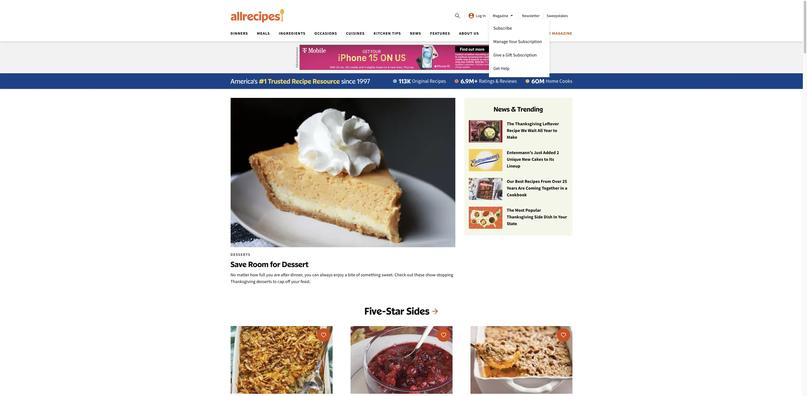Task type: vqa. For each thing, say whether or not it's contained in the screenshot.
State
yes



Task type: describe. For each thing, give the bounding box(es) containing it.
the
[[544, 31, 551, 36]]

save room for dessert link
[[231, 98, 455, 288]]

60m home cooks
[[532, 78, 573, 85]]

thanksgiving inside 'the thanksgiving leftover recipe we wait all year to make'
[[515, 121, 542, 127]]

newsletter
[[522, 13, 540, 18]]

save
[[231, 260, 247, 269]]

our best recipes from over 25 years are coming together in a cookbook
[[507, 179, 568, 198]]

best
[[515, 179, 524, 185]]

get the magazine link
[[535, 31, 573, 36]]

year
[[544, 128, 552, 133]]

recipe for we
[[507, 128, 520, 133]]

ingredients link
[[279, 31, 306, 36]]

cakes
[[532, 157, 543, 162]]

arrow_right image
[[432, 309, 439, 315]]

magazine
[[493, 13, 508, 18]]

features
[[430, 31, 450, 36]]

original
[[412, 78, 429, 84]]

all
[[538, 128, 543, 133]]

recipes for our
[[525, 179, 540, 185]]

news link
[[410, 31, 421, 36]]

are
[[518, 186, 525, 191]]

meals link
[[257, 31, 270, 36]]

the most popular thanksgiving side dish in your state link
[[469, 207, 568, 230]]

entenmann's added two unique new cakes image
[[469, 149, 503, 172]]

subscription inside 'link'
[[518, 39, 542, 44]]

6.9m+ ratings & reviews
[[461, 78, 517, 85]]

news for news link at the right of the page
[[410, 31, 421, 36]]

entenmann's just added 2 unique new cakes to its lineup link
[[469, 149, 568, 172]]

from
[[541, 179, 551, 185]]

recipes for 113k
[[430, 78, 446, 84]]

a inside our best recipes from over 25 years are coming together in a cookbook
[[565, 186, 568, 191]]

a close up view of a spoonful of sweet potato casserole, topped with pecans and brown sugar, being lifted from a white baking dish. image
[[471, 327, 573, 395]]

trending
[[518, 105, 543, 113]]

features link
[[430, 31, 450, 36]]

the thanksgiving leftover recipe we wait all year to make link
[[469, 121, 568, 143]]

the for the most popular thanksgiving side dish in your state
[[507, 208, 514, 213]]

60m
[[532, 78, 545, 85]]

our best recipes from over 25 years are coming together in a cookbook link
[[469, 178, 568, 201]]

your inside the most popular thanksgiving side dish in your state
[[558, 215, 567, 220]]

113k
[[399, 78, 411, 85]]

manage your subscription link
[[489, 35, 550, 48]]

1 vertical spatial subscription
[[513, 52, 537, 58]]

top down view of mashed potatoes and a plaid napkin and wooden spoon image
[[469, 121, 503, 143]]

give
[[494, 52, 502, 58]]

save recipe image
[[321, 333, 326, 339]]

a high angle view looking into a green casserole dish of green bean casserole with a scoop taken out. image
[[231, 327, 333, 395]]

get the magazine
[[535, 31, 573, 36]]

subscribe
[[494, 25, 512, 31]]

leftover
[[543, 121, 559, 127]]

gift
[[506, 52, 512, 58]]

dish
[[544, 215, 553, 220]]

unique
[[507, 157, 521, 162]]

account image
[[468, 12, 475, 19]]

star
[[386, 306, 404, 318]]

for
[[270, 260, 280, 269]]

together
[[542, 186, 560, 191]]

banner containing subscribe
[[0, 0, 803, 77]]

newsletter button
[[522, 13, 540, 18]]

dessert
[[282, 260, 309, 269]]

log
[[476, 13, 482, 18]]

entenmann's just added 2 unique new cakes to its lineup
[[507, 150, 559, 169]]

added
[[543, 150, 556, 156]]

navigation inside banner
[[226, 29, 573, 41]]

dinners
[[231, 31, 248, 36]]

america's
[[231, 77, 258, 85]]

cookbook
[[507, 192, 527, 198]]

get help link
[[489, 62, 550, 75]]

manage
[[494, 39, 508, 44]]

ingredients
[[279, 31, 306, 36]]

6.9m+
[[461, 78, 478, 85]]

allrecipes keepers cookbook on a kitchen counter. image
[[469, 178, 503, 201]]

tips
[[392, 31, 401, 36]]

its
[[549, 157, 554, 162]]

make
[[507, 135, 517, 140]]

ratings
[[479, 78, 495, 84]]

our
[[507, 179, 514, 185]]

about us link
[[459, 31, 479, 36]]

0 vertical spatial a
[[503, 52, 505, 58]]

log in link
[[468, 12, 486, 19]]

give a gift subscription link
[[489, 48, 550, 62]]

save recipe image for fresh cranberry sauce in a glass bowl with a spoon for serving image
[[441, 333, 446, 339]]

we
[[521, 128, 527, 133]]



Task type: locate. For each thing, give the bounding box(es) containing it.
years
[[507, 186, 518, 191]]

0 vertical spatial recipes
[[430, 78, 446, 84]]

the inside 'the thanksgiving leftover recipe we wait all year to make'
[[507, 121, 514, 127]]

dinners link
[[231, 31, 248, 36]]

2
[[557, 150, 559, 156]]

0 vertical spatial subscription
[[518, 39, 542, 44]]

1 vertical spatial in
[[554, 215, 557, 220]]

your right dish
[[558, 215, 567, 220]]

in right log
[[483, 13, 486, 18]]

1 vertical spatial news
[[494, 105, 510, 113]]

the for the thanksgiving leftover recipe we wait all year to make
[[507, 121, 514, 127]]

thanksgiving
[[515, 121, 542, 127], [507, 215, 534, 220]]

entenmann's
[[507, 150, 533, 156]]

news up top down view of mashed potatoes and a plaid napkin and wooden spoon image
[[494, 105, 510, 113]]

1 horizontal spatial &
[[511, 105, 516, 113]]

in right dish
[[554, 215, 557, 220]]

1 horizontal spatial in
[[554, 215, 557, 220]]

the thanksgiving leftover recipe we wait all year to make
[[507, 121, 559, 140]]

1 horizontal spatial recipe
[[507, 128, 520, 133]]

in
[[560, 186, 564, 191]]

1 vertical spatial a
[[565, 186, 568, 191]]

to right year
[[553, 128, 557, 133]]

1 vertical spatial recipe
[[507, 128, 520, 133]]

0 vertical spatial your
[[509, 39, 518, 44]]

0 vertical spatial news
[[410, 31, 421, 36]]

subscription
[[518, 39, 542, 44], [513, 52, 537, 58]]

in
[[483, 13, 486, 18], [554, 215, 557, 220]]

recipes right 'original'
[[430, 78, 446, 84]]

#1
[[259, 77, 267, 85]]

0 horizontal spatial recipe
[[292, 77, 311, 85]]

new
[[522, 157, 531, 162]]

five-star sides
[[365, 306, 430, 318]]

cuisines
[[346, 31, 365, 36]]

a right in
[[565, 186, 568, 191]]

1 horizontal spatial news
[[494, 105, 510, 113]]

0 vertical spatial thanksgiving
[[515, 121, 542, 127]]

sweepstakes
[[547, 13, 568, 18]]

occasions
[[315, 31, 337, 36]]

navigation containing dinners
[[226, 29, 573, 41]]

thanksgiving down most
[[507, 215, 534, 220]]

&
[[496, 78, 499, 84], [511, 105, 516, 113]]

resource
[[313, 77, 340, 85]]

caret_down image
[[508, 12, 515, 19]]

0 horizontal spatial in
[[483, 13, 486, 18]]

a close up view on a single plated slice of double layer pumpkin cheesecake topped with a dollop of whipped cream. image
[[231, 98, 455, 248]]

recipe up make
[[507, 128, 520, 133]]

0 horizontal spatial your
[[509, 39, 518, 44]]

1 horizontal spatial save recipe image
[[561, 333, 566, 339]]

magazine button
[[493, 12, 515, 19]]

0 vertical spatial to
[[553, 128, 557, 133]]

the inside the most popular thanksgiving side dish in your state
[[507, 208, 514, 213]]

recipes up coming
[[525, 179, 540, 185]]

thanksgiving up the wait
[[515, 121, 542, 127]]

banner
[[0, 0, 803, 77]]

occasions link
[[315, 31, 337, 36]]

0 horizontal spatial a
[[503, 52, 505, 58]]

0 horizontal spatial save recipe image
[[441, 333, 446, 339]]

give a gift subscription
[[494, 52, 537, 58]]

most
[[515, 208, 525, 213]]

meals
[[257, 31, 270, 36]]

0 horizontal spatial recipes
[[430, 78, 446, 84]]

advertisement region
[[300, 45, 504, 70]]

the up make
[[507, 121, 514, 127]]

side
[[535, 215, 543, 220]]

cooks
[[560, 78, 573, 84]]

0 vertical spatial &
[[496, 78, 499, 84]]

news right tips
[[410, 31, 421, 36]]

us
[[474, 31, 479, 36]]

0 horizontal spatial news
[[410, 31, 421, 36]]

the left most
[[507, 208, 514, 213]]

help
[[501, 66, 510, 71]]

subscription down manage your subscription 'link'
[[513, 52, 537, 58]]

113k original recipes
[[399, 78, 446, 85]]

fresh cranberry sauce in a glass bowl with a spoon for serving image
[[351, 327, 453, 395]]

1 vertical spatial thanksgiving
[[507, 215, 534, 220]]

1 vertical spatial to
[[544, 157, 548, 162]]

state
[[507, 221, 517, 227]]

about us
[[459, 31, 479, 36]]

lineup
[[507, 163, 521, 169]]

reviews
[[500, 78, 517, 84]]

25
[[563, 179, 567, 185]]

recipes inside our best recipes from over 25 years are coming together in a cookbook
[[525, 179, 540, 185]]

1 horizontal spatial recipes
[[525, 179, 540, 185]]

1 horizontal spatial a
[[565, 186, 568, 191]]

news for news & trending
[[494, 105, 510, 113]]

navigation
[[226, 29, 573, 41]]

wait
[[528, 128, 537, 133]]

2 save recipe image from the left
[[561, 333, 566, 339]]

in inside banner
[[483, 13, 486, 18]]

& right ratings on the right of page
[[496, 78, 499, 84]]

recipe right trusted
[[292, 77, 311, 85]]

since
[[341, 77, 356, 85]]

1 the from the top
[[507, 121, 514, 127]]

a
[[503, 52, 505, 58], [565, 186, 568, 191]]

five-
[[365, 306, 386, 318]]

0 vertical spatial the
[[507, 121, 514, 127]]

get
[[494, 66, 500, 71]]

& inside 6.9m+ ratings & reviews
[[496, 78, 499, 84]]

the most thanksgiving side dish in each state image
[[469, 207, 503, 230]]

save room for dessert
[[231, 260, 309, 269]]

home image
[[231, 9, 284, 22]]

1 vertical spatial the
[[507, 208, 514, 213]]

recipes inside 113k original recipes
[[430, 78, 446, 84]]

five-star sides link
[[231, 306, 573, 318]]

room
[[248, 260, 269, 269]]

save recipe image
[[441, 333, 446, 339], [561, 333, 566, 339]]

1997
[[357, 77, 370, 85]]

sweepstakes link
[[547, 13, 568, 18]]

over
[[552, 179, 562, 185]]

kitchen tips link
[[374, 31, 401, 36]]

1 horizontal spatial your
[[558, 215, 567, 220]]

subscription down get
[[518, 39, 542, 44]]

your inside 'link'
[[509, 39, 518, 44]]

recipe inside 'the thanksgiving leftover recipe we wait all year to make'
[[507, 128, 520, 133]]

1 save recipe image from the left
[[441, 333, 446, 339]]

news & trending
[[494, 105, 543, 113]]

log in
[[476, 13, 486, 18]]

just
[[534, 150, 542, 156]]

1 horizontal spatial to
[[553, 128, 557, 133]]

1 vertical spatial your
[[558, 215, 567, 220]]

coming
[[526, 186, 541, 191]]

sides
[[406, 306, 430, 318]]

to inside 'the thanksgiving leftover recipe we wait all year to make'
[[553, 128, 557, 133]]

2 the from the top
[[507, 208, 514, 213]]

kitchen tips
[[374, 31, 401, 36]]

1 vertical spatial &
[[511, 105, 516, 113]]

news
[[410, 31, 421, 36], [494, 105, 510, 113]]

cuisines link
[[346, 31, 365, 36]]

search image
[[454, 13, 461, 19]]

about
[[459, 31, 473, 36]]

your
[[509, 39, 518, 44], [558, 215, 567, 220]]

thanksgiving inside the most popular thanksgiving side dish in your state
[[507, 215, 534, 220]]

0 vertical spatial in
[[483, 13, 486, 18]]

a left gift
[[503, 52, 505, 58]]

to inside entenmann's just added 2 unique new cakes to its lineup
[[544, 157, 548, 162]]

& left trending
[[511, 105, 516, 113]]

recipes
[[430, 78, 446, 84], [525, 179, 540, 185]]

0 horizontal spatial to
[[544, 157, 548, 162]]

home
[[546, 78, 559, 84]]

your right manage
[[509, 39, 518, 44]]

recipe for resource
[[292, 77, 311, 85]]

america's #1 trusted recipe resource since 1997
[[231, 77, 370, 85]]

in inside the most popular thanksgiving side dish in your state
[[554, 215, 557, 220]]

to
[[553, 128, 557, 133], [544, 157, 548, 162]]

magazine
[[552, 31, 573, 36]]

0 horizontal spatial &
[[496, 78, 499, 84]]

the most popular thanksgiving side dish in your state
[[507, 208, 567, 227]]

0 vertical spatial recipe
[[292, 77, 311, 85]]

1 vertical spatial recipes
[[525, 179, 540, 185]]

get
[[535, 31, 542, 36]]

manage your subscription
[[494, 39, 542, 44]]

save recipe image for the a close up view of a spoonful of sweet potato casserole, topped with pecans and brown sugar, being lifted from a white baking dish. image
[[561, 333, 566, 339]]

to left its
[[544, 157, 548, 162]]



